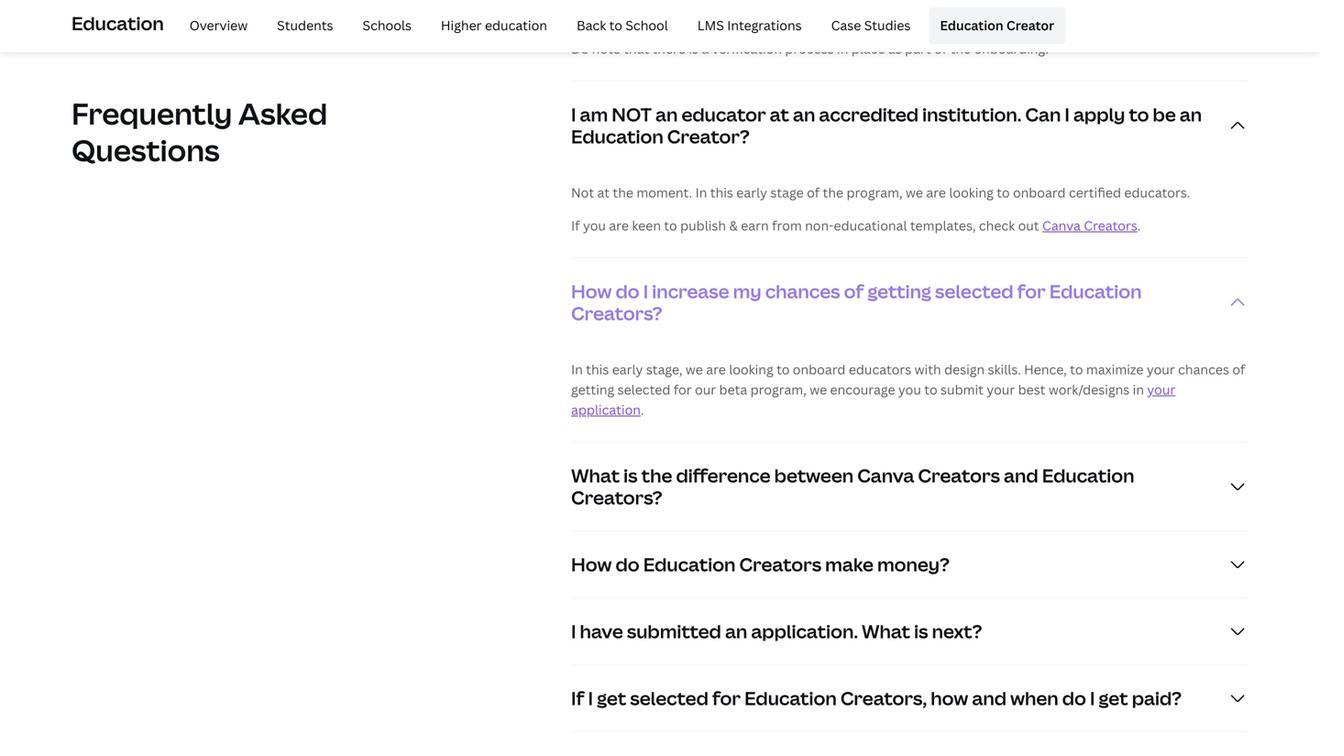 Task type: locate. For each thing, give the bounding box(es) containing it.
2 horizontal spatial for
[[1017, 279, 1046, 304]]

lms integrations link
[[686, 7, 813, 44]]

next?
[[932, 619, 982, 644]]

are up templates,
[[926, 184, 946, 201]]

in down case
[[837, 40, 848, 57]]

higher
[[441, 17, 482, 34]]

1 horizontal spatial we
[[810, 381, 827, 398]]

between
[[774, 463, 854, 488]]

1 vertical spatial if
[[571, 686, 584, 711]]

this up &
[[710, 184, 733, 201]]

getting
[[868, 279, 931, 304], [571, 381, 614, 398]]

0 horizontal spatial at
[[597, 184, 610, 201]]

creators? inside how do i increase my chances of getting selected for education creators?
[[571, 301, 662, 326]]

money?
[[877, 552, 950, 577]]

1 horizontal spatial canva
[[1042, 217, 1081, 234]]

0 vertical spatial for
[[1017, 279, 1046, 304]]

0 horizontal spatial program,
[[750, 381, 807, 398]]

getting up application
[[571, 381, 614, 398]]

you down with
[[898, 381, 921, 398]]

what down application
[[571, 463, 620, 488]]

if
[[571, 217, 580, 234], [571, 686, 584, 711]]

looking up beta
[[729, 361, 773, 378]]

chances right my
[[765, 279, 840, 304]]

what up the creators,
[[862, 619, 910, 644]]

0 vertical spatial if
[[571, 217, 580, 234]]

creators down submit
[[918, 463, 1000, 488]]

0 horizontal spatial chances
[[765, 279, 840, 304]]

0 vertical spatial creators?
[[571, 301, 662, 326]]

selected down check
[[935, 279, 1013, 304]]

1 vertical spatial looking
[[729, 361, 773, 378]]

have
[[580, 619, 623, 644]]

do right when
[[1062, 686, 1086, 711]]

get down have
[[597, 686, 626, 711]]

1 vertical spatial in
[[571, 361, 583, 378]]

schools link
[[352, 7, 423, 44]]

1 vertical spatial canva
[[857, 463, 914, 488]]

do
[[616, 279, 640, 304], [616, 552, 640, 577], [1062, 686, 1086, 711]]

in inside in this early stage, we are looking to onboard educators with design skills. hence, to maximize your chances of getting selected for our beta program, we encourage you to submit your best work/designs in
[[1133, 381, 1144, 398]]

educators.
[[1124, 184, 1190, 201]]

program,
[[847, 184, 903, 201], [750, 381, 807, 398]]

2 how from the top
[[571, 552, 612, 577]]

you down not
[[583, 217, 606, 234]]

0 vertical spatial you
[[583, 217, 606, 234]]

1 if from the top
[[571, 217, 580, 234]]

1 vertical spatial this
[[586, 361, 609, 378]]

accredited
[[819, 102, 919, 127]]

program, up educational
[[847, 184, 903, 201]]

publish
[[680, 217, 726, 234]]

not at the moment. in this early stage of the program, we are looking to onboard certified educators.
[[571, 184, 1190, 201]]

getting inside how do i increase my chances of getting selected for education creators?
[[868, 279, 931, 304]]

is left next?
[[914, 619, 928, 644]]

in
[[695, 184, 707, 201], [571, 361, 583, 378]]

0 horizontal spatial are
[[609, 217, 629, 234]]

creators? down application
[[571, 485, 662, 510]]

0 horizontal spatial creators
[[739, 552, 821, 577]]

an right not
[[655, 102, 678, 127]]

selected down stage,
[[618, 381, 670, 398]]

1 vertical spatial onboard
[[793, 361, 846, 378]]

1 vertical spatial selected
[[618, 381, 670, 398]]

are up our
[[706, 361, 726, 378]]

1 horizontal spatial creators
[[918, 463, 1000, 488]]

1 vertical spatial program,
[[750, 381, 807, 398]]

0 horizontal spatial you
[[583, 217, 606, 234]]

what is the difference between canva creators and education creators? button
[[571, 443, 1249, 531]]

0 horizontal spatial what
[[571, 463, 620, 488]]

program, inside in this early stage, we are looking to onboard educators with design skills. hence, to maximize your chances of getting selected for our beta program, we encourage you to submit your best work/designs in
[[750, 381, 807, 398]]

1 vertical spatial is
[[623, 463, 638, 488]]

0 horizontal spatial for
[[674, 381, 692, 398]]

onboard up out
[[1013, 184, 1066, 201]]

this up application
[[586, 361, 609, 378]]

0 vertical spatial what
[[571, 463, 620, 488]]

1 vertical spatial in
[[1133, 381, 1144, 398]]

your down skills. in the right of the page
[[987, 381, 1015, 398]]

1 horizontal spatial in
[[1133, 381, 1144, 398]]

0 vertical spatial at
[[770, 102, 789, 127]]

1 vertical spatial early
[[612, 361, 643, 378]]

1 how from the top
[[571, 279, 612, 304]]

at right educator
[[770, 102, 789, 127]]

1 horizontal spatial getting
[[868, 279, 931, 304]]

in inside in this early stage, we are looking to onboard educators with design skills. hence, to maximize your chances of getting selected for our beta program, we encourage you to submit your best work/designs in
[[571, 361, 583, 378]]

1 vertical spatial getting
[[571, 381, 614, 398]]

if i get selected for education creators, how and when do i get paid?
[[571, 686, 1182, 711]]

1 vertical spatial you
[[898, 381, 921, 398]]

creators?
[[571, 301, 662, 326], [571, 485, 662, 510]]

this
[[710, 184, 733, 201], [586, 361, 609, 378]]

an right "submitted"
[[725, 619, 747, 644]]

selected inside in this early stage, we are looking to onboard educators with design skills. hence, to maximize your chances of getting selected for our beta program, we encourage you to submit your best work/designs in
[[618, 381, 670, 398]]

is down application
[[623, 463, 638, 488]]

1 vertical spatial at
[[597, 184, 610, 201]]

chances
[[765, 279, 840, 304], [1178, 361, 1229, 378]]

your right work/designs
[[1147, 381, 1175, 398]]

education inside i am not an educator at an accredited institution. can i apply to be an education creator?
[[571, 124, 663, 149]]

0 horizontal spatial onboard
[[793, 361, 846, 378]]

if for if i get selected for education creators, how and when do i get paid?
[[571, 686, 584, 711]]

2 vertical spatial is
[[914, 619, 928, 644]]

at
[[770, 102, 789, 127], [597, 184, 610, 201]]

0 horizontal spatial is
[[623, 463, 638, 488]]

chances right maximize
[[1178, 361, 1229, 378]]

program, right beta
[[750, 381, 807, 398]]

if down have
[[571, 686, 584, 711]]

i left "increase"
[[643, 279, 648, 304]]

do
[[571, 40, 589, 57]]

early up earn
[[736, 184, 767, 201]]

hence,
[[1024, 361, 1067, 378]]

submitted
[[627, 619, 721, 644]]

do up have
[[616, 552, 640, 577]]

0 vertical spatial in
[[837, 40, 848, 57]]

0 vertical spatial .
[[1137, 217, 1141, 234]]

0 horizontal spatial looking
[[729, 361, 773, 378]]

1 horizontal spatial chances
[[1178, 361, 1229, 378]]

0 horizontal spatial get
[[597, 686, 626, 711]]

selected down "submitted"
[[630, 686, 708, 711]]

get left paid?
[[1099, 686, 1128, 711]]

canva right "between"
[[857, 463, 914, 488]]

stage
[[770, 184, 804, 201]]

for down i have submitted an application. what is next? at the bottom
[[712, 686, 741, 711]]

1 vertical spatial do
[[616, 552, 640, 577]]

0 vertical spatial looking
[[949, 184, 994, 201]]

at inside i am not an educator at an accredited institution. can i apply to be an education creator?
[[770, 102, 789, 127]]

am
[[580, 102, 608, 127]]

school
[[625, 17, 668, 34]]

getting down educational
[[868, 279, 931, 304]]

be
[[1153, 102, 1176, 127]]

0 horizontal spatial this
[[586, 361, 609, 378]]

for left our
[[674, 381, 692, 398]]

part
[[905, 40, 931, 57]]

and
[[1004, 463, 1038, 488], [972, 686, 1006, 711]]

how do education creators make money?
[[571, 552, 950, 577]]

2 if from the top
[[571, 686, 584, 711]]

1 vertical spatial chances
[[1178, 361, 1229, 378]]

non-
[[805, 217, 834, 234]]

what
[[571, 463, 620, 488], [862, 619, 910, 644]]

we up our
[[686, 361, 703, 378]]

is
[[689, 40, 698, 57], [623, 463, 638, 488], [914, 619, 928, 644]]

and right how
[[972, 686, 1006, 711]]

and down best
[[1004, 463, 1038, 488]]

onboard inside in this early stage, we are looking to onboard educators with design skills. hence, to maximize your chances of getting selected for our beta program, we encourage you to submit your best work/designs in
[[793, 361, 846, 378]]

0 vertical spatial and
[[1004, 463, 1038, 488]]

1 vertical spatial what
[[862, 619, 910, 644]]

we up templates,
[[906, 184, 923, 201]]

i inside how do i increase my chances of getting selected for education creators?
[[643, 279, 648, 304]]

1 vertical spatial for
[[674, 381, 692, 398]]

0 vertical spatial we
[[906, 184, 923, 201]]

0 horizontal spatial we
[[686, 361, 703, 378]]

canva right out
[[1042, 217, 1081, 234]]

0 vertical spatial early
[[736, 184, 767, 201]]

your
[[1147, 361, 1175, 378], [987, 381, 1015, 398], [1147, 381, 1175, 398]]

0 horizontal spatial canva
[[857, 463, 914, 488]]

1 horizontal spatial this
[[710, 184, 733, 201]]

do inside how do i increase my chances of getting selected for education creators?
[[616, 279, 640, 304]]

if down not
[[571, 217, 580, 234]]

0 horizontal spatial in
[[571, 361, 583, 378]]

my
[[733, 279, 761, 304]]

0 vertical spatial is
[[689, 40, 698, 57]]

your right maximize
[[1147, 361, 1175, 378]]

chances inside in this early stage, we are looking to onboard educators with design skills. hence, to maximize your chances of getting selected for our beta program, we encourage you to submit your best work/designs in
[[1178, 361, 1229, 378]]

increase
[[652, 279, 729, 304]]

education inside how do i increase my chances of getting selected for education creators?
[[1049, 279, 1142, 304]]

early left stage,
[[612, 361, 643, 378]]

case
[[831, 17, 861, 34]]

in up application
[[571, 361, 583, 378]]

0 vertical spatial chances
[[765, 279, 840, 304]]

can
[[1025, 102, 1061, 127]]

maximize
[[1086, 361, 1144, 378]]

0 vertical spatial creators
[[1084, 217, 1137, 234]]

1 vertical spatial how
[[571, 552, 612, 577]]

schools
[[363, 17, 412, 34]]

you inside in this early stage, we are looking to onboard educators with design skills. hence, to maximize your chances of getting selected for our beta program, we encourage you to submit your best work/designs in
[[898, 381, 921, 398]]

what inside what is the difference between canva creators and education creators?
[[571, 463, 620, 488]]

1 vertical spatial .
[[641, 401, 644, 418]]

i
[[571, 102, 576, 127], [1065, 102, 1070, 127], [643, 279, 648, 304], [571, 619, 576, 644], [588, 686, 593, 711], [1090, 686, 1095, 711]]

is left a
[[689, 40, 698, 57]]

i left have
[[571, 619, 576, 644]]

moment.
[[636, 184, 692, 201]]

of
[[934, 40, 947, 57], [807, 184, 820, 201], [844, 279, 864, 304], [1232, 361, 1245, 378]]

2 horizontal spatial is
[[914, 619, 928, 644]]

1 horizontal spatial you
[[898, 381, 921, 398]]

2 horizontal spatial we
[[906, 184, 923, 201]]

1 horizontal spatial program,
[[847, 184, 903, 201]]

a
[[701, 40, 709, 57]]

0 horizontal spatial in
[[837, 40, 848, 57]]

how inside how do i increase my chances of getting selected for education creators?
[[571, 279, 612, 304]]

0 vertical spatial selected
[[935, 279, 1013, 304]]

in down maximize
[[1133, 381, 1144, 398]]

menu bar
[[171, 7, 1065, 44]]

2 creators? from the top
[[571, 485, 662, 510]]

creators down 'certified'
[[1084, 217, 1137, 234]]

i have submitted an application. what is next?
[[571, 619, 982, 644]]

in up publish
[[695, 184, 707, 201]]

2 vertical spatial for
[[712, 686, 741, 711]]

are inside in this early stage, we are looking to onboard educators with design skills. hence, to maximize your chances of getting selected for our beta program, we encourage you to submit your best work/designs in
[[706, 361, 726, 378]]

onboard up encourage
[[793, 361, 846, 378]]

1 horizontal spatial in
[[695, 184, 707, 201]]

creators up i have submitted an application. what is next? at the bottom
[[739, 552, 821, 577]]

education inside what is the difference between canva creators and education creators?
[[1042, 463, 1134, 488]]

1 horizontal spatial .
[[1137, 217, 1141, 234]]

at right not
[[597, 184, 610, 201]]

1 creators? from the top
[[571, 301, 662, 326]]

0 horizontal spatial getting
[[571, 381, 614, 398]]

canva
[[1042, 217, 1081, 234], [857, 463, 914, 488]]

stage,
[[646, 361, 682, 378]]

getting inside in this early stage, we are looking to onboard educators with design skills. hence, to maximize your chances of getting selected for our beta program, we encourage you to submit your best work/designs in
[[571, 381, 614, 398]]

how for how do i increase my chances of getting selected for education creators?
[[571, 279, 612, 304]]

0 vertical spatial getting
[[868, 279, 931, 304]]

of inside in this early stage, we are looking to onboard educators with design skills. hence, to maximize your chances of getting selected for our beta program, we encourage you to submit your best work/designs in
[[1232, 361, 1245, 378]]

for
[[1017, 279, 1046, 304], [674, 381, 692, 398], [712, 686, 741, 711]]

what is the difference between canva creators and education creators?
[[571, 463, 1134, 510]]

education
[[72, 11, 164, 36], [940, 17, 1003, 34], [571, 124, 663, 149], [1049, 279, 1142, 304], [1042, 463, 1134, 488], [643, 552, 736, 577], [744, 686, 837, 711]]

1 horizontal spatial get
[[1099, 686, 1128, 711]]

are left the keen
[[609, 217, 629, 234]]

1 horizontal spatial at
[[770, 102, 789, 127]]

creators? up stage,
[[571, 301, 662, 326]]

the left difference
[[641, 463, 672, 488]]

we
[[906, 184, 923, 201], [686, 361, 703, 378], [810, 381, 827, 398]]

0 horizontal spatial early
[[612, 361, 643, 378]]

are
[[926, 184, 946, 201], [609, 217, 629, 234], [706, 361, 726, 378]]

looking up check
[[949, 184, 994, 201]]

difference
[[676, 463, 771, 488]]

if you are keen to publish & earn from non-educational templates, check out canva creators .
[[571, 217, 1141, 234]]

the up "non-"
[[823, 184, 843, 201]]

1 vertical spatial creators
[[918, 463, 1000, 488]]

1 horizontal spatial onboard
[[1013, 184, 1066, 201]]

if inside 'dropdown button'
[[571, 686, 584, 711]]

1 vertical spatial creators?
[[571, 485, 662, 510]]

1 vertical spatial and
[[972, 686, 1006, 711]]

questions
[[72, 130, 220, 170]]

0 vertical spatial how
[[571, 279, 612, 304]]

2 vertical spatial creators
[[739, 552, 821, 577]]

2 horizontal spatial are
[[926, 184, 946, 201]]

in this early stage, we are looking to onboard educators with design skills. hence, to maximize your chances of getting selected for our beta program, we encourage you to submit your best work/designs in
[[571, 361, 1245, 398]]

do left "increase"
[[616, 279, 640, 304]]

0 vertical spatial onboard
[[1013, 184, 1066, 201]]

back to school
[[577, 17, 668, 34]]

0 vertical spatial do
[[616, 279, 640, 304]]

to
[[609, 17, 622, 34], [1129, 102, 1149, 127], [997, 184, 1010, 201], [664, 217, 677, 234], [776, 361, 790, 378], [1070, 361, 1083, 378], [924, 381, 937, 398]]

1 horizontal spatial are
[[706, 361, 726, 378]]

selected inside how do i increase my chances of getting selected for education creators?
[[935, 279, 1013, 304]]

2 vertical spatial selected
[[630, 686, 708, 711]]

onboarding.
[[974, 40, 1049, 57]]

to inside "link"
[[609, 17, 622, 34]]

we left encourage
[[810, 381, 827, 398]]

an
[[655, 102, 678, 127], [793, 102, 815, 127], [1180, 102, 1202, 127], [725, 619, 747, 644]]

chances inside how do i increase my chances of getting selected for education creators?
[[765, 279, 840, 304]]

your application link
[[571, 381, 1175, 418]]

case studies link
[[820, 7, 922, 44]]

for down out
[[1017, 279, 1046, 304]]

2 vertical spatial do
[[1062, 686, 1086, 711]]

how
[[571, 279, 612, 304], [571, 552, 612, 577]]

0 vertical spatial program,
[[847, 184, 903, 201]]

creators
[[1084, 217, 1137, 234], [918, 463, 1000, 488], [739, 552, 821, 577]]

our
[[695, 381, 716, 398]]

0 vertical spatial canva
[[1042, 217, 1081, 234]]

best
[[1018, 381, 1045, 398]]

frequently asked questions
[[72, 94, 327, 170]]



Task type: describe. For each thing, give the bounding box(es) containing it.
education inside 'dropdown button'
[[744, 686, 837, 711]]

to inside i am not an educator at an accredited institution. can i apply to be an education creator?
[[1129, 102, 1149, 127]]

menu bar containing overview
[[171, 7, 1065, 44]]

1 get from the left
[[597, 686, 626, 711]]

creators inside what is the difference between canva creators and education creators?
[[918, 463, 1000, 488]]

do for i
[[616, 279, 640, 304]]

2 get from the left
[[1099, 686, 1128, 711]]

process
[[785, 40, 834, 57]]

i have submitted an application. what is next? button
[[571, 598, 1249, 664]]

0 horizontal spatial .
[[641, 401, 644, 418]]

if i get selected for education creators, how and when do i get paid? button
[[571, 665, 1249, 731]]

creator
[[1006, 17, 1054, 34]]

if for if you are keen to publish & earn from non-educational templates, check out canva creators .
[[571, 217, 580, 234]]

make
[[825, 552, 873, 577]]

asked
[[238, 94, 327, 133]]

keen
[[632, 217, 661, 234]]

how
[[931, 686, 968, 711]]

the right part
[[950, 40, 971, 57]]

education creator
[[940, 17, 1054, 34]]

studies
[[864, 17, 911, 34]]

lms integrations
[[697, 17, 802, 34]]

of inside how do i increase my chances of getting selected for education creators?
[[844, 279, 864, 304]]

creators,
[[840, 686, 927, 711]]

students
[[277, 17, 333, 34]]

an inside dropdown button
[[725, 619, 747, 644]]

do note that there is a verification process in place as part of the onboarding.
[[571, 40, 1049, 57]]

do for education
[[616, 552, 640, 577]]

application.
[[751, 619, 858, 644]]

when
[[1010, 686, 1058, 711]]

creator?
[[667, 124, 750, 149]]

canva inside what is the difference between canva creators and education creators?
[[857, 463, 914, 488]]

skills.
[[988, 361, 1021, 378]]

as
[[888, 40, 902, 57]]

not
[[571, 184, 594, 201]]

for inside in this early stage, we are looking to onboard educators with design skills. hence, to maximize your chances of getting selected for our beta program, we encourage you to submit your best work/designs in
[[674, 381, 692, 398]]

how do i increase my chances of getting selected for education creators? button
[[571, 258, 1249, 346]]

early inside in this early stage, we are looking to onboard educators with design skills. hence, to maximize your chances of getting selected for our beta program, we encourage you to submit your best work/designs in
[[612, 361, 643, 378]]

case studies
[[831, 17, 911, 34]]

i down have
[[588, 686, 593, 711]]

1 horizontal spatial what
[[862, 619, 910, 644]]

1 horizontal spatial looking
[[949, 184, 994, 201]]

1 vertical spatial are
[[609, 217, 629, 234]]

your application
[[571, 381, 1175, 418]]

creators? inside what is the difference between canva creators and education creators?
[[571, 485, 662, 510]]

i am not an educator at an accredited institution. can i apply to be an education creator?
[[571, 102, 1202, 149]]

templates,
[[910, 217, 976, 234]]

back to school link
[[566, 7, 679, 44]]

certified
[[1069, 184, 1121, 201]]

apply
[[1073, 102, 1125, 127]]

is inside i have submitted an application. what is next? dropdown button
[[914, 619, 928, 644]]

back
[[577, 17, 606, 34]]

2 horizontal spatial creators
[[1084, 217, 1137, 234]]

institution.
[[922, 102, 1021, 127]]

note
[[592, 40, 620, 57]]

do inside 'dropdown button'
[[1062, 686, 1086, 711]]

overview link
[[178, 7, 259, 44]]

this inside in this early stage, we are looking to onboard educators with design skills. hence, to maximize your chances of getting selected for our beta program, we encourage you to submit your best work/designs in
[[586, 361, 609, 378]]

out
[[1018, 217, 1039, 234]]

beta
[[719, 381, 747, 398]]

an right be
[[1180, 102, 1202, 127]]

i am not an educator at an accredited institution. can i apply to be an education creator? button
[[571, 81, 1249, 169]]

place
[[851, 40, 885, 57]]

looking inside in this early stage, we are looking to onboard educators with design skills. hence, to maximize your chances of getting selected for our beta program, we encourage you to submit your best work/designs in
[[729, 361, 773, 378]]

for inside if i get selected for education creators, how and when do i get paid? 'dropdown button'
[[712, 686, 741, 711]]

&
[[729, 217, 738, 234]]

from
[[772, 217, 802, 234]]

1 horizontal spatial is
[[689, 40, 698, 57]]

and inside what is the difference between canva creators and education creators?
[[1004, 463, 1038, 488]]

0 vertical spatial in
[[695, 184, 707, 201]]

higher education
[[441, 17, 547, 34]]

the up the keen
[[613, 184, 633, 201]]

educators
[[849, 361, 911, 378]]

educational
[[834, 217, 907, 234]]

with
[[914, 361, 941, 378]]

is inside what is the difference between canva creators and education creators?
[[623, 463, 638, 488]]

application
[[571, 401, 641, 418]]

how do i increase my chances of getting selected for education creators?
[[571, 279, 1142, 326]]

higher education link
[[430, 7, 558, 44]]

education
[[485, 17, 547, 34]]

design
[[944, 361, 985, 378]]

paid?
[[1132, 686, 1182, 711]]

integrations
[[727, 17, 802, 34]]

your inside your application
[[1147, 381, 1175, 398]]

1 vertical spatial we
[[686, 361, 703, 378]]

encourage
[[830, 381, 895, 398]]

there
[[652, 40, 685, 57]]

not
[[612, 102, 652, 127]]

frequently
[[72, 94, 232, 133]]

0 vertical spatial are
[[926, 184, 946, 201]]

0 vertical spatial this
[[710, 184, 733, 201]]

lms
[[697, 17, 724, 34]]

i left am
[[571, 102, 576, 127]]

i right can on the top right
[[1065, 102, 1070, 127]]

submit
[[941, 381, 984, 398]]

for inside how do i increase my chances of getting selected for education creators?
[[1017, 279, 1046, 304]]

the inside what is the difference between canva creators and education creators?
[[641, 463, 672, 488]]

1 horizontal spatial early
[[736, 184, 767, 201]]

work/designs
[[1049, 381, 1130, 398]]

2 vertical spatial we
[[810, 381, 827, 398]]

selected inside if i get selected for education creators, how and when do i get paid? 'dropdown button'
[[630, 686, 708, 711]]

earn
[[741, 217, 769, 234]]

i right when
[[1090, 686, 1095, 711]]

educator
[[681, 102, 766, 127]]

check
[[979, 217, 1015, 234]]

how do education creators make money? button
[[571, 532, 1249, 598]]

and inside if i get selected for education creators, how and when do i get paid? 'dropdown button'
[[972, 686, 1006, 711]]

that
[[623, 40, 649, 57]]

how for how do education creators make money?
[[571, 552, 612, 577]]

an left accredited
[[793, 102, 815, 127]]

canva creators link
[[1042, 217, 1137, 234]]



Task type: vqa. For each thing, say whether or not it's contained in the screenshot.
YOU in the 'In this early stage, we are looking to onboard educators with design skills. Hence, to maximize your chances of getting selected for our beta program, we encourage you to submit your best work/designs in'
yes



